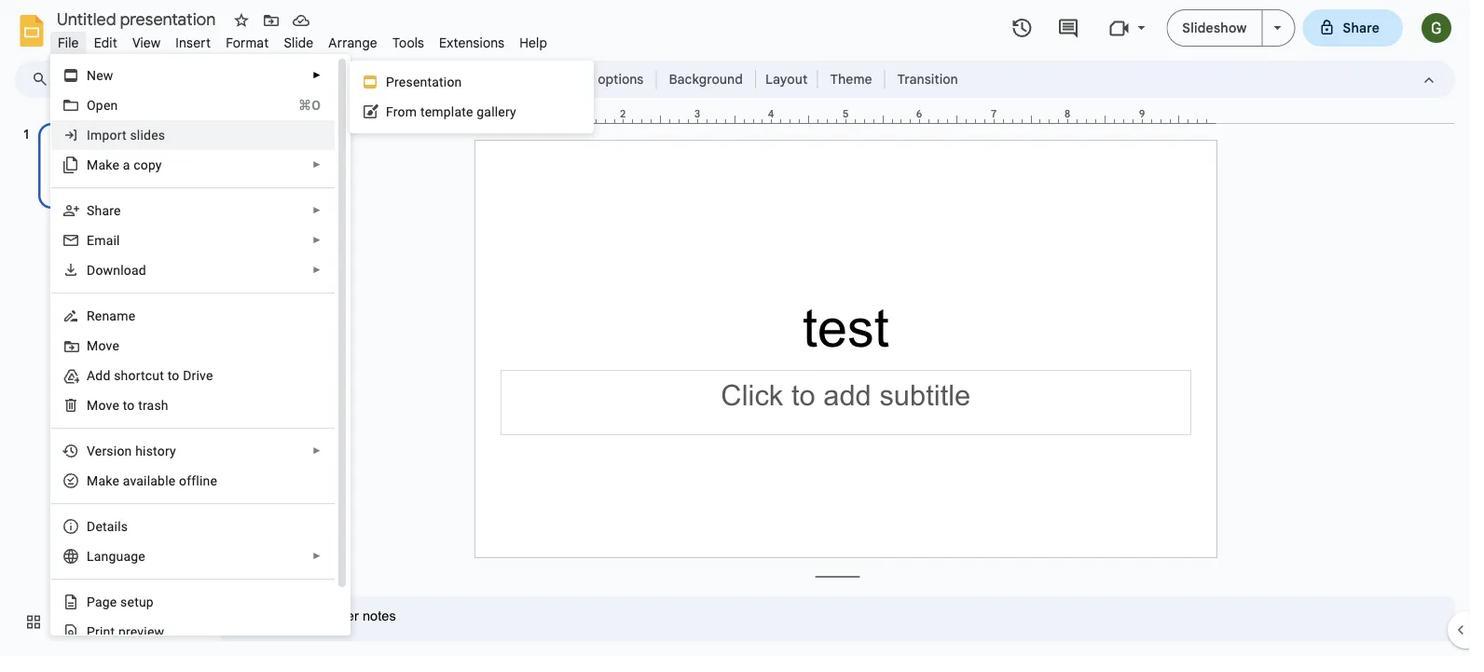 Task type: describe. For each thing, give the bounding box(es) containing it.
emplate
[[425, 104, 473, 119]]

open o element
[[87, 97, 123, 113]]

n ew
[[87, 68, 113, 83]]

options
[[598, 71, 644, 87]]

pre
[[118, 624, 137, 640]]

format for format options
[[551, 71, 595, 87]]

theme
[[830, 71, 872, 87]]

g
[[102, 595, 110, 610]]

o pen
[[87, 97, 118, 113]]

► for d ownload
[[312, 265, 322, 276]]

k
[[106, 473, 112, 489]]

from t emplate gallery
[[386, 104, 516, 119]]

arrange
[[329, 35, 378, 51]]

help
[[520, 35, 548, 51]]

setup
[[120, 595, 154, 610]]

file menu item
[[50, 32, 86, 54]]

version
[[87, 443, 132, 459]]

h
[[135, 443, 143, 459]]

move m element
[[87, 338, 125, 353]]

menu bar inside menu bar banner
[[50, 24, 555, 55]]

mail
[[94, 233, 120, 248]]

share s element
[[87, 203, 127, 218]]

n
[[87, 68, 96, 83]]

► for opy
[[312, 159, 322, 170]]

v
[[137, 624, 144, 640]]

o
[[127, 398, 135, 413]]

pa
[[87, 595, 102, 610]]

ove
[[98, 338, 119, 353]]

menu containing n
[[50, 54, 351, 647]]

slideshow button
[[1167, 9, 1263, 47]]

move t o trash
[[87, 398, 169, 413]]

from
[[386, 104, 417, 119]]

presentation p element
[[386, 74, 468, 90]]

download d element
[[87, 263, 152, 278]]

drive
[[183, 368, 213, 383]]

move to trash t element
[[87, 398, 174, 413]]

to
[[168, 368, 179, 383]]

s hare
[[87, 203, 121, 218]]

format options button
[[543, 65, 652, 93]]

help menu item
[[512, 32, 555, 54]]

gallery
[[477, 104, 516, 119]]

print preview v element
[[87, 624, 170, 640]]

print pre v iew
[[87, 624, 164, 640]]

Star checkbox
[[228, 7, 255, 34]]

add shortcut to drive
[[87, 368, 213, 383]]

istory
[[143, 443, 176, 459]]

import slides z element
[[87, 127, 171, 143]]

details b element
[[87, 519, 134, 534]]

import
[[87, 127, 127, 143]]

c
[[134, 157, 141, 173]]

print
[[87, 624, 115, 640]]

slide menu item
[[276, 32, 321, 54]]

l anguage
[[87, 549, 145, 564]]

resentation
[[395, 74, 462, 90]]

a
[[123, 157, 130, 173]]

edit
[[94, 35, 117, 51]]

rename r element
[[87, 308, 141, 324]]

p resentation
[[386, 74, 462, 90]]

layout
[[766, 71, 808, 87]]

m ove
[[87, 338, 119, 353]]

o
[[87, 97, 96, 113]]

hare
[[95, 203, 121, 218]]

format options
[[551, 71, 644, 87]]

ename
[[95, 308, 135, 324]]

make a copy c element
[[87, 157, 168, 173]]

► for l anguage
[[312, 551, 322, 562]]

l
[[87, 549, 94, 564]]

► for e mail
[[312, 235, 322, 246]]

pen
[[96, 97, 118, 113]]

offline
[[179, 473, 217, 489]]

from template gallery t element
[[386, 104, 522, 119]]

insert
[[176, 35, 211, 51]]

add
[[87, 368, 111, 383]]

make
[[87, 157, 119, 173]]

e for g
[[110, 595, 117, 610]]

m
[[87, 338, 98, 353]]

background button
[[661, 65, 752, 93]]

details
[[87, 519, 128, 534]]

new n element
[[87, 68, 119, 83]]

r ename
[[87, 308, 135, 324]]

tools menu item
[[385, 32, 432, 54]]

e for k
[[112, 473, 119, 489]]



Task type: vqa. For each thing, say whether or not it's contained in the screenshot.
'Tips'
no



Task type: locate. For each thing, give the bounding box(es) containing it.
tools
[[393, 35, 424, 51]]

version history h element
[[87, 443, 182, 459]]

1 horizontal spatial format
[[551, 71, 595, 87]]

format for format
[[226, 35, 269, 51]]

1 horizontal spatial t
[[420, 104, 425, 119]]

6 ► from the top
[[312, 446, 322, 456]]

format menu item
[[218, 32, 276, 54]]

transition button
[[889, 65, 967, 93]]

t for emplate
[[420, 104, 425, 119]]

format
[[226, 35, 269, 51], [551, 71, 595, 87]]

t for o
[[123, 398, 127, 413]]

main toolbar
[[55, 65, 968, 93]]

iew
[[144, 624, 164, 640]]

menu bar
[[50, 24, 555, 55]]

application
[[0, 0, 1471, 657]]

menu
[[50, 54, 351, 647], [350, 61, 594, 133]]

navigation
[[0, 105, 205, 657]]

page setup g element
[[87, 595, 159, 610]]

Rename text field
[[50, 7, 227, 30]]

► for s hare
[[312, 205, 322, 216]]

e right ma
[[112, 473, 119, 489]]

s
[[87, 203, 95, 218]]

4 ► from the top
[[312, 235, 322, 246]]

Menus field
[[23, 66, 64, 92]]

format left options
[[551, 71, 595, 87]]

e mail
[[87, 233, 120, 248]]

ownload
[[95, 263, 146, 278]]

pa g e setup
[[87, 595, 154, 610]]

ew
[[96, 68, 113, 83]]

extensions menu item
[[432, 32, 512, 54]]

language l element
[[87, 549, 151, 564]]

share
[[1343, 20, 1380, 36]]

extensions
[[439, 35, 505, 51]]

7 ► from the top
[[312, 551, 322, 562]]

2 ► from the top
[[312, 159, 322, 170]]

0 vertical spatial format
[[226, 35, 269, 51]]

slideshow
[[1183, 20, 1247, 36]]

make available offline k element
[[87, 473, 223, 489]]

import slides
[[87, 127, 165, 143]]

3 ► from the top
[[312, 205, 322, 216]]

e right pa
[[110, 595, 117, 610]]

view menu item
[[125, 32, 168, 54]]

1 vertical spatial format
[[551, 71, 595, 87]]

0 vertical spatial t
[[420, 104, 425, 119]]

p
[[386, 74, 395, 90]]

► for n ew
[[312, 70, 322, 81]]

move
[[87, 398, 119, 413]]

available
[[123, 473, 176, 489]]

menu containing p
[[350, 61, 594, 133]]

1 ► from the top
[[312, 70, 322, 81]]

trash
[[138, 398, 169, 413]]

theme button
[[822, 65, 881, 93]]

0 vertical spatial e
[[112, 473, 119, 489]]

d
[[87, 263, 95, 278]]

application containing slideshow
[[0, 0, 1471, 657]]

arrange menu item
[[321, 32, 385, 54]]

anguage
[[94, 549, 145, 564]]

format down star option
[[226, 35, 269, 51]]

file
[[58, 35, 79, 51]]

transition
[[898, 71, 958, 87]]

⌘o
[[298, 97, 321, 113]]

ma
[[87, 473, 106, 489]]

d ownload
[[87, 263, 146, 278]]

slides
[[130, 127, 165, 143]]

ma k e available offline
[[87, 473, 217, 489]]

t
[[420, 104, 425, 119], [123, 398, 127, 413]]

email e element
[[87, 233, 126, 248]]

1 vertical spatial e
[[110, 595, 117, 610]]

1 vertical spatial t
[[123, 398, 127, 413]]

edit menu item
[[86, 32, 125, 54]]

start slideshow (⌘+enter) image
[[1274, 26, 1282, 30]]

insert menu item
[[168, 32, 218, 54]]

layout button
[[760, 65, 814, 93]]

format inside 'format options' button
[[551, 71, 595, 87]]

t right move
[[123, 398, 127, 413]]

e
[[112, 473, 119, 489], [110, 595, 117, 610]]

0 horizontal spatial t
[[123, 398, 127, 413]]

5 ► from the top
[[312, 265, 322, 276]]

⌘o element
[[276, 96, 321, 115]]

r
[[87, 308, 95, 324]]

shortcut
[[114, 368, 164, 383]]

► for istory
[[312, 446, 322, 456]]

►
[[312, 70, 322, 81], [312, 159, 322, 170], [312, 205, 322, 216], [312, 235, 322, 246], [312, 265, 322, 276], [312, 446, 322, 456], [312, 551, 322, 562]]

version h istory
[[87, 443, 176, 459]]

0 horizontal spatial format
[[226, 35, 269, 51]]

opy
[[141, 157, 162, 173]]

e
[[87, 233, 94, 248]]

format inside format menu item
[[226, 35, 269, 51]]

view
[[132, 35, 161, 51]]

background
[[669, 71, 743, 87]]

slide
[[284, 35, 314, 51]]

t right from
[[420, 104, 425, 119]]

menu bar containing file
[[50, 24, 555, 55]]

make a c opy
[[87, 157, 162, 173]]

menu bar banner
[[0, 0, 1471, 657]]

share button
[[1303, 9, 1403, 47]]

add shortcut to drive , element
[[87, 368, 219, 383]]



